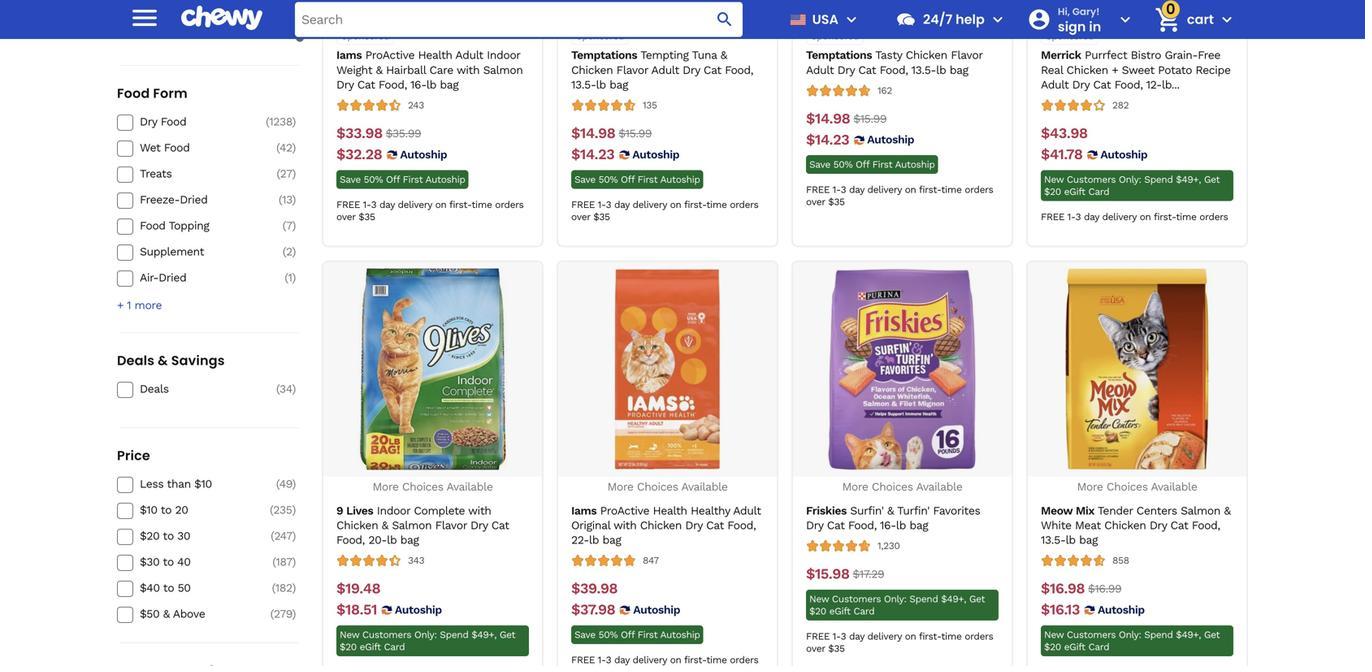 Task type: locate. For each thing, give the bounding box(es) containing it.
&
[[185, 16, 192, 30], [720, 49, 727, 62], [376, 63, 383, 77], [158, 351, 168, 370], [887, 504, 894, 517], [1224, 504, 1231, 517], [382, 519, 388, 532], [163, 607, 170, 621]]

3 for proactive health adult indoor weight & hairball care with salmon dry cat food, 16-lb bag
[[371, 199, 376, 210]]

spend for $15.98
[[909, 593, 938, 605]]

( for 187
[[272, 555, 276, 569]]

13 ) from the top
[[292, 581, 296, 595]]

only: for $19.48
[[414, 629, 437, 641]]

temptations for chicken
[[571, 49, 637, 62]]

0 vertical spatial $15.99
[[853, 112, 887, 125]]

sponsored up weight
[[341, 31, 389, 42]]

0 vertical spatial +
[[1112, 63, 1118, 77]]

chicken inside tempting tuna & chicken flavor adult dry cat food, 13.5-lb bag
[[571, 63, 613, 77]]

1- down $14.23 text box
[[833, 184, 841, 196]]

save 50% off first autoship down $15.99 text box
[[809, 159, 935, 170]]

$35 for proactive health adult indoor weight & hairball care with salmon dry cat food, 16-lb bag
[[359, 211, 375, 222]]

meow mix
[[1041, 504, 1094, 517]]

more choices available up turfin'
[[842, 480, 962, 493]]

bag down the meat
[[1079, 533, 1098, 547]]

( 27 )
[[277, 167, 296, 180]]

1 ) from the top
[[292, 115, 296, 128]]

13
[[282, 193, 292, 206]]

$14.98 text field
[[806, 110, 850, 128], [571, 125, 615, 142]]

free down $14.23 text field
[[571, 199, 595, 210]]

$20 down the $15.98 text box
[[809, 606, 826, 617]]

13.5- inside tender centers salmon & white meat chicken dry cat food, 13.5-lb bag
[[1041, 533, 1066, 547]]

day for proactive health adult indoor weight & hairball care with salmon dry cat food, 16-lb bag
[[379, 199, 395, 210]]

$20
[[1044, 186, 1061, 197], [140, 529, 160, 543], [809, 606, 826, 617], [340, 641, 357, 653], [1044, 641, 1061, 653]]

1 horizontal spatial flavor
[[616, 63, 648, 77]]

bag up $15.99 text field
[[609, 78, 628, 91]]

save down $14.23 text field
[[574, 174, 595, 185]]

items image
[[1153, 5, 1182, 34]]

$16.98
[[1041, 580, 1085, 597]]

2 vertical spatial with
[[614, 519, 636, 532]]

free 1-3 day delivery on first-time orders for $41.78
[[1041, 211, 1228, 222]]

health inside proactive health adult indoor weight & hairball care with salmon dry cat food, 16-lb bag
[[418, 49, 452, 62]]

12 ) from the top
[[292, 555, 296, 569]]

iams up the original
[[571, 504, 597, 517]]

5 ) from the top
[[292, 219, 296, 232]]

9 lives
[[336, 504, 373, 517]]

new down $41.78 text field
[[1044, 174, 1064, 185]]

over down $14.23 text box
[[806, 196, 825, 208]]

13.5- down 24/7 help link
[[911, 63, 936, 77]]

$19.48 text field
[[336, 580, 380, 598]]

3 more from the left
[[842, 480, 868, 493]]

1 available from the left
[[446, 480, 493, 493]]

( 7 )
[[282, 219, 296, 232]]

free down the $15.98 text box
[[806, 631, 830, 642]]

new for $43.98
[[1044, 174, 1064, 185]]

) for ( 7 )
[[292, 219, 296, 232]]

2 horizontal spatial flavor
[[951, 49, 983, 62]]

save 50% off first autoship for &
[[340, 174, 465, 185]]

16- up '1,230'
[[880, 519, 896, 532]]

+
[[1112, 63, 1118, 77], [117, 299, 124, 312]]

egift for $43.98
[[1064, 186, 1085, 197]]

deals down + 1 more
[[117, 351, 155, 370]]

0 horizontal spatial salmon
[[392, 519, 432, 532]]

1 horizontal spatial 13.5-
[[911, 63, 936, 77]]

sponsored
[[341, 31, 389, 42], [576, 31, 624, 42], [811, 31, 859, 42], [1046, 31, 1094, 42]]

more choices available up proactive health healthy adult original with chicken dry cat food, 22-lb bag
[[607, 480, 728, 493]]

$20 down $18.51 text box
[[340, 641, 357, 653]]

2 vertical spatial flavor
[[435, 519, 467, 532]]

lb
[[936, 63, 946, 77], [426, 78, 436, 91], [596, 78, 606, 91], [896, 519, 906, 532], [387, 533, 397, 547], [589, 533, 599, 547], [1066, 533, 1076, 547]]

0 vertical spatial salmon
[[483, 63, 523, 77]]

proactive inside proactive health adult indoor weight & hairball care with salmon dry cat food, 16-lb bag
[[365, 49, 414, 62]]

1 horizontal spatial iams
[[571, 504, 597, 517]]

chicken inside indoor complete with chicken & salmon flavor dry cat food, 20-lb bag
[[336, 519, 378, 532]]

2 choices from the left
[[637, 480, 678, 493]]

20-
[[368, 533, 387, 547]]

bag inside proactive health healthy adult original with chicken dry cat food, 22-lb bag
[[602, 533, 621, 547]]

food, inside proactive health healthy adult original with chicken dry cat food, 22-lb bag
[[727, 519, 756, 532]]

to inside 'link'
[[161, 503, 172, 517]]

0 vertical spatial flavor
[[951, 49, 983, 62]]

( for 247
[[271, 529, 274, 543]]

0 vertical spatial iams
[[336, 49, 362, 62]]

to left 30
[[163, 529, 174, 543]]

customers down $16.13 text field
[[1067, 629, 1116, 641]]

1 vertical spatial proactive
[[600, 504, 649, 517]]

1 vertical spatial health
[[653, 504, 687, 517]]

sponsored for flavor
[[576, 31, 624, 42]]

customers down $17.29 text field
[[832, 593, 881, 605]]

3 for surfin' & turfin' favorites dry cat food, 16-lb bag
[[841, 631, 846, 642]]

1 vertical spatial $15.99
[[619, 127, 652, 140]]

0 vertical spatial proactive
[[365, 49, 414, 62]]

$14.98 $15.99 for flavor
[[571, 125, 652, 142]]

& right weight
[[376, 63, 383, 77]]

$41.78 text field
[[1041, 146, 1083, 164]]

to for $30
[[163, 555, 174, 569]]

new down $18.51 text box
[[340, 629, 359, 641]]

proactive up the original
[[600, 504, 649, 517]]

new down the $15.98 text box
[[809, 593, 829, 605]]

menu image
[[128, 1, 161, 34]]

with right care
[[457, 63, 480, 77]]

0 horizontal spatial 13.5-
[[571, 78, 596, 91]]

save down $37.98 text box on the left
[[574, 629, 595, 641]]

1 horizontal spatial 1
[[288, 271, 292, 284]]

off for &
[[386, 174, 400, 185]]

( 279 )
[[270, 607, 296, 621]]

$33.98 text field
[[336, 125, 382, 142]]

0 horizontal spatial $14.98
[[571, 125, 615, 142]]

save 50% off first autoship down $35.99 text field
[[340, 174, 465, 185]]

9 ) from the top
[[292, 477, 296, 491]]

1 sponsored from the left
[[341, 31, 389, 42]]

$14.23 text field
[[571, 146, 614, 164]]

1 more from the left
[[372, 480, 399, 493]]

food, inside the tasty chicken flavor adult dry cat food, 13.5-lb bag
[[880, 63, 908, 77]]

1 horizontal spatial $10
[[194, 477, 212, 491]]

1- down $14.23 text field
[[598, 199, 606, 210]]

dried
[[180, 193, 208, 206], [159, 271, 186, 284]]

customers down $41.78 text field
[[1067, 174, 1116, 185]]

& left turfin'
[[887, 504, 894, 517]]

$20 down $16.13 text field
[[1044, 641, 1061, 653]]

1 horizontal spatial free 1-3 day delivery on first-time orders
[[1041, 211, 1228, 222]]

1 for (
[[288, 271, 292, 284]]

bag
[[950, 63, 968, 77], [440, 78, 458, 91], [609, 78, 628, 91], [910, 519, 928, 532], [400, 533, 419, 547], [602, 533, 621, 547], [1079, 533, 1098, 547]]

50% down $14.23 text box
[[833, 159, 853, 170]]

dry inside 'surfin' & turfin' favorites dry cat food, 16-lb bag'
[[806, 519, 823, 532]]

135
[[643, 99, 657, 111]]

indoor complete with chicken & salmon flavor dry cat food, 20-lb bag
[[336, 504, 509, 547]]

cart menu image
[[1217, 10, 1237, 29]]

save for tempting tuna & chicken flavor adult dry cat food, 13.5-lb bag
[[574, 174, 595, 185]]

858
[[1112, 555, 1129, 566]]

usa
[[812, 10, 838, 28]]

food, inside tempting tuna & chicken flavor adult dry cat food, 13.5-lb bag
[[725, 63, 753, 77]]

1 vertical spatial 16-
[[880, 519, 896, 532]]

potato
[[1158, 63, 1192, 77]]

free down $32.28 text field
[[336, 199, 360, 210]]

$14.98
[[806, 110, 850, 127], [571, 125, 615, 142]]

) for ( 49 )
[[292, 477, 296, 491]]

1- for proactive health healthy adult original with chicken dry cat food, 22-lb bag
[[598, 654, 606, 666]]

save
[[809, 159, 830, 170], [340, 174, 361, 185], [574, 174, 595, 185], [574, 629, 595, 641]]

adult
[[455, 49, 483, 62], [651, 63, 679, 77], [806, 63, 834, 77], [1041, 78, 1069, 91], [733, 504, 761, 517]]

more up mix in the bottom of the page
[[1077, 480, 1103, 493]]

6 ) from the top
[[292, 245, 296, 258]]

8 ) from the top
[[292, 382, 296, 396]]

2 horizontal spatial salmon
[[1181, 504, 1220, 517]]

time for proactive health healthy adult original with chicken dry cat food, 22-lb bag
[[706, 654, 727, 666]]

new customers only: spend $49+, get $20 egift card for $19.48
[[340, 629, 515, 653]]

4 ) from the top
[[292, 193, 296, 206]]

$15.99 for cat
[[853, 112, 887, 125]]

50% down $37.98 text box on the left
[[598, 629, 618, 641]]

13.5- inside tempting tuna & chicken flavor adult dry cat food, 13.5-lb bag
[[571, 78, 596, 91]]

$43.98 text field
[[1041, 125, 1088, 142]]

only: down $16.99 "text box"
[[1119, 629, 1141, 641]]

Product search field
[[295, 2, 743, 37]]

$14.98 $15.99
[[806, 110, 887, 127], [571, 125, 652, 142]]

0 horizontal spatial 16-
[[410, 78, 426, 91]]

1 temptations from the left
[[571, 49, 637, 62]]

dry inside proactive health healthy adult original with chicken dry cat food, 22-lb bag
[[685, 519, 703, 532]]

$35 down $14.23 text box
[[828, 196, 845, 208]]

free down $41.78 text field
[[1041, 211, 1065, 222]]

$20 up $30
[[140, 529, 160, 543]]

salmon
[[483, 63, 523, 77], [1181, 504, 1220, 517], [392, 519, 432, 532]]

on for 16-
[[905, 631, 916, 642]]

customers down $18.51 text box
[[362, 629, 411, 641]]

3 down $37.98 text box on the left
[[606, 654, 611, 666]]

food
[[117, 84, 150, 102], [161, 115, 186, 128], [164, 141, 190, 154], [140, 219, 165, 232]]

freeze-dried link
[[140, 193, 255, 207]]

free for tempting tuna & chicken flavor adult dry cat food, 13.5-lb bag
[[571, 199, 595, 210]]

$17.29
[[853, 567, 884, 581]]

chicken inside proactive health healthy adult original with chicken dry cat food, 22-lb bag
[[640, 519, 682, 532]]

$14.98 $15.99 for dry
[[806, 110, 887, 127]]

get for $43.98
[[1204, 174, 1220, 185]]

on for sweet
[[1140, 211, 1151, 222]]

$33.98
[[336, 125, 382, 142]]

customers for $19.48
[[362, 629, 411, 641]]

0 horizontal spatial $14.23
[[571, 146, 614, 163]]

)
[[292, 115, 296, 128], [292, 141, 296, 154], [292, 167, 296, 180], [292, 193, 296, 206], [292, 219, 296, 232], [292, 245, 296, 258], [292, 271, 296, 284], [292, 382, 296, 396], [292, 477, 296, 491], [292, 503, 296, 517], [292, 529, 296, 543], [292, 555, 296, 569], [292, 581, 296, 595], [292, 607, 296, 621]]

) for ( 1 )
[[292, 271, 296, 284]]

available for $15.98
[[916, 480, 962, 493]]

0 vertical spatial $10
[[194, 477, 212, 491]]

cat inside purrfect bistro grain-free real chicken + sweet potato recipe adult dry cat food, 12-lb...
[[1093, 78, 1111, 91]]

2 temptations from the left
[[806, 49, 872, 62]]

1 horizontal spatial health
[[653, 504, 687, 517]]

3 ) from the top
[[292, 167, 296, 180]]

deals down deals & savings
[[140, 382, 169, 396]]

egift for $15.98
[[829, 606, 850, 617]]

0 vertical spatial health
[[418, 49, 452, 62]]

freeze-dried
[[140, 193, 208, 206]]

1 horizontal spatial $14.98 text field
[[806, 110, 850, 128]]

flavor down help
[[951, 49, 983, 62]]

$14.98 text field for tasty chicken flavor adult dry cat food, 13.5-lb bag
[[806, 110, 850, 128]]

3 choices from the left
[[872, 480, 913, 493]]

1 horizontal spatial 16-
[[880, 519, 896, 532]]

1- down $37.98 text box on the left
[[598, 654, 606, 666]]

chicken inside purrfect bistro grain-free real chicken + sweet potato recipe adult dry cat food, 12-lb...
[[1066, 63, 1108, 77]]

more up 'surfin''
[[842, 480, 868, 493]]

gary!
[[1072, 5, 1100, 18]]

30
[[177, 529, 190, 543]]

adult inside tempting tuna & chicken flavor adult dry cat food, 13.5-lb bag
[[651, 63, 679, 77]]

over for proactive health adult indoor weight & hairball care with salmon dry cat food, 16-lb bag
[[336, 211, 356, 222]]

indoor down search "text field" at top
[[487, 49, 520, 62]]

1 horizontal spatial temptations
[[806, 49, 872, 62]]

save for proactive health healthy adult original with chicken dry cat food, 22-lb bag
[[574, 629, 595, 641]]

( 2 )
[[283, 245, 296, 258]]

free
[[806, 184, 830, 196], [336, 199, 360, 210], [571, 199, 595, 210], [1041, 211, 1065, 222], [806, 631, 830, 642], [571, 654, 595, 666]]

1 vertical spatial flavor
[[616, 63, 648, 77]]

$15.99 down 162
[[853, 112, 887, 125]]

( for 235
[[270, 503, 273, 517]]

adult inside the tasty chicken flavor adult dry cat food, 13.5-lb bag
[[806, 63, 834, 77]]

deals inside the deals link
[[140, 382, 169, 396]]

with inside proactive health healthy adult original with chicken dry cat food, 22-lb bag
[[614, 519, 636, 532]]

dry inside the tasty chicken flavor adult dry cat food, 13.5-lb bag
[[837, 63, 855, 77]]

bag inside proactive health adult indoor weight & hairball care with salmon dry cat food, 16-lb bag
[[440, 78, 458, 91]]

$15.99 text field
[[853, 110, 887, 128]]

wet food
[[140, 141, 190, 154]]

$35.99 text field
[[386, 125, 421, 142]]

proactive
[[365, 49, 414, 62], [600, 504, 649, 517]]

only: down 282 at the right top
[[1119, 174, 1141, 185]]

purrfect bistro grain-free real chicken + sweet potato recipe adult dry cat food, 12-lb...
[[1041, 49, 1231, 91]]

+ down purrfect
[[1112, 63, 1118, 77]]

0 horizontal spatial $14.98 text field
[[571, 125, 615, 142]]

with inside proactive health adult indoor weight & hairball care with salmon dry cat food, 16-lb bag
[[457, 63, 480, 77]]

+ inside purrfect bistro grain-free real chicken + sweet potato recipe adult dry cat food, 12-lb...
[[1112, 63, 1118, 77]]

choices for $19.48
[[402, 480, 443, 493]]

$14.98 up $14.23 text box
[[806, 110, 850, 127]]

(
[[266, 115, 269, 128], [276, 141, 279, 154], [277, 167, 280, 180], [279, 193, 282, 206], [282, 219, 286, 232], [283, 245, 286, 258], [285, 271, 288, 284], [276, 382, 280, 396], [276, 477, 279, 491], [270, 503, 273, 517], [271, 529, 274, 543], [272, 555, 276, 569], [272, 581, 275, 595], [270, 607, 274, 621]]

1 vertical spatial indoor
[[377, 504, 410, 517]]

& inside 'link'
[[163, 607, 170, 621]]

& right the tuna
[[720, 49, 727, 62]]

food form
[[117, 84, 188, 102]]

food, inside proactive health adult indoor weight & hairball care with salmon dry cat food, 16-lb bag
[[379, 78, 407, 91]]

cat inside the tasty chicken flavor adult dry cat food, 13.5-lb bag
[[858, 63, 876, 77]]

to
[[161, 503, 172, 517], [163, 529, 174, 543], [163, 555, 174, 569], [163, 581, 174, 595]]

off for with
[[621, 629, 634, 641]]

1 horizontal spatial $14.23
[[806, 131, 849, 148]]

2 more from the left
[[607, 480, 633, 493]]

1 horizontal spatial $14.98 $15.99
[[806, 110, 887, 127]]

1- down $41.78 text field
[[1067, 211, 1075, 222]]

& right $50
[[163, 607, 170, 621]]

$10 right than
[[194, 477, 212, 491]]

to left "20"
[[161, 503, 172, 517]]

dried down "supplement"
[[159, 271, 186, 284]]

0 vertical spatial 1
[[288, 271, 292, 284]]

50% down $32.28 text field
[[364, 174, 383, 185]]

( for 27
[[277, 167, 280, 180]]

1 vertical spatial 1
[[127, 299, 131, 312]]

card for $43.98
[[1088, 186, 1109, 197]]

complete
[[414, 504, 465, 517]]

0 horizontal spatial 1
[[127, 299, 131, 312]]

$15.99 text field
[[619, 125, 652, 142]]

adult inside proactive health healthy adult original with chicken dry cat food, 22-lb bag
[[733, 504, 761, 517]]

free 1-3 day delivery on first-time orders over $35
[[806, 184, 993, 208], [336, 199, 524, 222], [571, 199, 758, 222], [806, 631, 993, 654]]

1 horizontal spatial +
[[1112, 63, 1118, 77]]

$49+, for $19.48
[[471, 629, 497, 641]]

$19.48
[[336, 580, 380, 597]]

3 for proactive health healthy adult original with chicken dry cat food, 22-lb bag
[[606, 654, 611, 666]]

0 vertical spatial free 1-3 day delivery on first-time orders
[[1041, 211, 1228, 222]]

first down $35.99 text field
[[403, 174, 423, 185]]

first down 847
[[637, 629, 658, 641]]

0 horizontal spatial free 1-3 day delivery on first-time orders
[[571, 654, 758, 666]]

1 vertical spatial free 1-3 day delivery on first-time orders
[[571, 654, 758, 666]]

$49+, for $15.98
[[941, 593, 966, 605]]

save 50% off first autoship
[[809, 159, 935, 170], [340, 174, 465, 185], [574, 174, 700, 185], [574, 629, 700, 641]]

dry inside proactive health adult indoor weight & hairball care with salmon dry cat food, 16-lb bag
[[336, 78, 354, 91]]

tender centers salmon & white meat chicken dry cat food, 13.5-lb bag
[[1041, 504, 1231, 547]]

& up 20-
[[382, 519, 388, 532]]

save 50% off first autoship down $15.99 text field
[[574, 174, 700, 185]]

free
[[1198, 49, 1220, 62]]

health for $32.28
[[418, 49, 452, 62]]

1 vertical spatial with
[[468, 504, 491, 517]]

tempting
[[640, 49, 689, 62]]

egift for $19.48
[[360, 641, 381, 653]]

$50 & above
[[140, 607, 205, 621]]

0 vertical spatial indoor
[[487, 49, 520, 62]]

to for $10
[[161, 503, 172, 517]]

0 horizontal spatial health
[[418, 49, 452, 62]]

new customers only: spend $49+, get $20 egift card down $17.29 text field
[[809, 593, 985, 617]]

$14.98 $15.99 up $14.23 text field
[[571, 125, 652, 142]]

$15.98 text field
[[806, 565, 849, 583]]

save down $32.28 text field
[[340, 174, 361, 185]]

1 horizontal spatial $15.99
[[853, 112, 887, 125]]

2 available from the left
[[681, 480, 728, 493]]

health up care
[[418, 49, 452, 62]]

menu image
[[842, 10, 861, 29]]

egift down $41.78 text field
[[1064, 186, 1085, 197]]

lb inside indoor complete with chicken & salmon flavor dry cat food, 20-lb bag
[[387, 533, 397, 547]]

sponsored for weight
[[341, 31, 389, 42]]

3 down $32.28 text field
[[371, 199, 376, 210]]

11 ) from the top
[[292, 529, 296, 543]]

card for $15.98
[[853, 606, 874, 617]]

$14.98 text field up $14.23 text box
[[806, 110, 850, 128]]

bag down 24/7 help
[[950, 63, 968, 77]]

cat inside indoor complete with chicken & salmon flavor dry cat food, 20-lb bag
[[491, 519, 509, 532]]

new customers only: spend $49+, get $20 egift card for $15.98
[[809, 593, 985, 617]]

1 horizontal spatial indoor
[[487, 49, 520, 62]]

sponsored down usa
[[811, 31, 859, 42]]

free 1-3 day delivery on first-time orders over $35 for cat
[[571, 199, 758, 222]]

7
[[286, 219, 292, 232]]

free down $14.23 text box
[[806, 184, 830, 196]]

savings
[[171, 351, 225, 370]]

14 ) from the top
[[292, 607, 296, 621]]

indoor
[[487, 49, 520, 62], [377, 504, 410, 517]]

$16.99 text field
[[1088, 580, 1121, 598]]

7 ) from the top
[[292, 271, 296, 284]]

health inside proactive health healthy adult original with chicken dry cat food, 22-lb bag
[[653, 504, 687, 517]]

$35 down the $15.98 text box
[[828, 643, 845, 654]]

4 sponsored from the left
[[1046, 31, 1094, 42]]

lb inside tender centers salmon & white meat chicken dry cat food, 13.5-lb bag
[[1066, 533, 1076, 547]]

proactive inside proactive health healthy adult original with chicken dry cat food, 22-lb bag
[[600, 504, 649, 517]]

choices up proactive health healthy adult original with chicken dry cat food, 22-lb bag
[[637, 480, 678, 493]]

0 horizontal spatial indoor
[[377, 504, 410, 517]]

flavor inside tempting tuna & chicken flavor adult dry cat food, 13.5-lb bag
[[616, 63, 648, 77]]

1 vertical spatial $10
[[140, 503, 157, 517]]

0 horizontal spatial flavor
[[435, 519, 467, 532]]

sponsored for real
[[1046, 31, 1094, 42]]

) for ( 182 )
[[292, 581, 296, 595]]

available for $19.48
[[446, 480, 493, 493]]

$16.13
[[1041, 601, 1080, 618]]

$33.98 $35.99
[[336, 125, 421, 142]]

proactive for $32.28
[[365, 49, 414, 62]]

salmon inside proactive health adult indoor weight & hairball care with salmon dry cat food, 16-lb bag
[[483, 63, 523, 77]]

free 1-3 day delivery on first-time orders over $35 for 16-
[[806, 631, 993, 654]]

1 horizontal spatial $14.98
[[806, 110, 850, 127]]

$49+,
[[1176, 174, 1201, 185], [941, 593, 966, 605], [471, 629, 497, 641], [1176, 629, 1201, 641]]

0 horizontal spatial iams
[[336, 49, 362, 62]]

$15.99 down 135
[[619, 127, 652, 140]]

bag inside indoor complete with chicken & salmon flavor dry cat food, 20-lb bag
[[400, 533, 419, 547]]

1- for tempting tuna & chicken flavor adult dry cat food, 13.5-lb bag
[[598, 199, 606, 210]]

10 ) from the top
[[292, 503, 296, 517]]

lb inside proactive health adult indoor weight & hairball care with salmon dry cat food, 16-lb bag
[[426, 78, 436, 91]]

$35 down $32.28 text field
[[359, 211, 375, 222]]

save 50% off first autoship down $37.98 text box on the left
[[574, 629, 700, 641]]

bag down the original
[[602, 533, 621, 547]]

0 vertical spatial deals
[[117, 351, 155, 370]]

first for with
[[637, 629, 658, 641]]

adult down real
[[1041, 78, 1069, 91]]

submit search image
[[715, 10, 734, 29]]

0 horizontal spatial $10
[[140, 503, 157, 517]]

( for 2
[[283, 245, 286, 258]]

save 50% off first autoship for cat
[[809, 159, 935, 170]]

on for care
[[435, 199, 446, 210]]

1 choices from the left
[[402, 480, 443, 493]]

sponsored up tempting tuna & chicken flavor adult dry cat food, 13.5-lb bag
[[576, 31, 624, 42]]

salmon down complete
[[392, 519, 432, 532]]

$20 to 30
[[140, 529, 190, 543]]

orders for tempting tuna & chicken flavor adult dry cat food, 13.5-lb bag
[[730, 199, 758, 210]]

food,
[[725, 63, 753, 77], [880, 63, 908, 77], [379, 78, 407, 91], [1114, 78, 1143, 91], [727, 519, 756, 532], [848, 519, 877, 532], [1192, 519, 1220, 532], [336, 533, 365, 547]]

1 vertical spatial deals
[[140, 382, 169, 396]]

more for $15.98
[[842, 480, 868, 493]]

available for $39.98
[[681, 480, 728, 493]]

3 sponsored from the left
[[811, 31, 859, 42]]

on
[[905, 184, 916, 196], [435, 199, 446, 210], [670, 199, 681, 210], [1140, 211, 1151, 222], [905, 631, 916, 642], [670, 654, 681, 666]]

13.5- down white
[[1041, 533, 1066, 547]]

temptations
[[571, 49, 637, 62], [806, 49, 872, 62]]

$10 inside 'link'
[[140, 503, 157, 517]]

3 more choices available from the left
[[842, 480, 962, 493]]

first- for care
[[449, 199, 472, 210]]

1 vertical spatial dried
[[159, 271, 186, 284]]

3 available from the left
[[916, 480, 962, 493]]

1 vertical spatial salmon
[[1181, 504, 1220, 517]]

0 vertical spatial with
[[457, 63, 480, 77]]

1 vertical spatial 13.5-
[[571, 78, 596, 91]]

0 vertical spatial 13.5-
[[911, 63, 936, 77]]

0 horizontal spatial proactive
[[365, 49, 414, 62]]

first- for cat
[[684, 199, 706, 210]]

2 ) from the top
[[292, 141, 296, 154]]

0 horizontal spatial +
[[117, 299, 124, 312]]

1 vertical spatial iams
[[571, 504, 597, 517]]

2 vertical spatial 13.5-
[[1041, 533, 1066, 547]]

choices
[[402, 480, 443, 493], [637, 480, 678, 493], [872, 480, 913, 493], [1107, 480, 1148, 493]]

orders for surfin' & turfin' favorites dry cat food, 16-lb bag
[[965, 631, 993, 642]]

salmon inside indoor complete with chicken & salmon flavor dry cat food, 20-lb bag
[[392, 519, 432, 532]]

2 sponsored from the left
[[576, 31, 624, 42]]

save 50% off first autoship for adult
[[574, 174, 700, 185]]

new down $16.13 text field
[[1044, 629, 1064, 641]]

0 vertical spatial 16-
[[410, 78, 426, 91]]

egift down $18.51 text box
[[360, 641, 381, 653]]

dry inside tempting tuna & chicken flavor adult dry cat food, 13.5-lb bag
[[683, 63, 700, 77]]

proactive up hairball
[[365, 49, 414, 62]]

only: for $15.98
[[884, 593, 906, 605]]

0 horizontal spatial $14.98 $15.99
[[571, 125, 652, 142]]

2 horizontal spatial 13.5-
[[1041, 533, 1066, 547]]

flavor down tempting
[[616, 63, 648, 77]]

2 more choices available from the left
[[607, 480, 728, 493]]

12-
[[1146, 78, 1162, 91]]

( for 1238
[[266, 115, 269, 128]]

$40 to 50 link
[[140, 581, 255, 596]]

0 horizontal spatial temptations
[[571, 49, 637, 62]]

save for tasty chicken flavor adult dry cat food, 13.5-lb bag
[[809, 159, 830, 170]]

$14.98 up $14.23 text field
[[571, 125, 615, 142]]

dried for freeze-
[[180, 193, 208, 206]]

1 more choices available from the left
[[372, 480, 493, 493]]

1 horizontal spatial proactive
[[600, 504, 649, 517]]

& inside 'surfin' & turfin' favorites dry cat food, 16-lb bag'
[[887, 504, 894, 517]]

delivery for sweet
[[1102, 211, 1137, 222]]

1 down ( 2 )
[[288, 271, 292, 284]]

dried down treats link
[[180, 193, 208, 206]]

food left form
[[117, 84, 150, 102]]

( for 279
[[270, 607, 274, 621]]

free down $37.98 text box on the left
[[571, 654, 595, 666]]

choices up 'surfin' & turfin' favorites dry cat food, 16-lb bag'
[[872, 480, 913, 493]]

lives
[[346, 504, 373, 517]]

2 vertical spatial salmon
[[392, 519, 432, 532]]

( for 34
[[276, 382, 280, 396]]

available up favorites
[[916, 480, 962, 493]]

9
[[336, 504, 343, 517]]

lb inside 'surfin' & turfin' favorites dry cat food, 16-lb bag'
[[896, 519, 906, 532]]

first- for dry
[[684, 654, 706, 666]]

food, inside indoor complete with chicken & salmon flavor dry cat food, 20-lb bag
[[336, 533, 365, 547]]

orders for proactive health healthy adult original with chicken dry cat food, 22-lb bag
[[730, 654, 758, 666]]

$20 down $41.78 text field
[[1044, 186, 1061, 197]]

cat inside proactive health adult indoor weight & hairball care with salmon dry cat food, 16-lb bag
[[357, 78, 375, 91]]

0 vertical spatial dried
[[180, 193, 208, 206]]

day
[[849, 184, 864, 196], [379, 199, 395, 210], [614, 199, 629, 210], [1084, 211, 1099, 222], [849, 631, 864, 642], [614, 654, 629, 666]]

flavor inside the tasty chicken flavor adult dry cat food, 13.5-lb bag
[[951, 49, 983, 62]]

more choices available up complete
[[372, 480, 493, 493]]

first for adult
[[637, 174, 658, 185]]

0 horizontal spatial $15.99
[[619, 127, 652, 140]]

chicken
[[140, 16, 181, 30], [906, 49, 947, 62], [571, 63, 613, 77], [1066, 63, 1108, 77], [336, 519, 378, 532], [640, 519, 682, 532], [1104, 519, 1146, 532]]

1 horizontal spatial salmon
[[483, 63, 523, 77]]

to left 50
[[163, 581, 174, 595]]

food, inside purrfect bistro grain-free real chicken + sweet potato recipe adult dry cat food, 12-lb...
[[1114, 78, 1143, 91]]



Task type: vqa. For each thing, say whether or not it's contained in the screenshot.


Task type: describe. For each thing, give the bounding box(es) containing it.
time for surfin' & turfin' favorites dry cat food, 16-lb bag
[[941, 631, 962, 642]]

egift down $16.13 text field
[[1064, 641, 1085, 653]]

( for 1
[[285, 271, 288, 284]]

$18.51
[[336, 601, 377, 618]]

bag inside tempting tuna & chicken flavor adult dry cat food, 13.5-lb bag
[[609, 78, 628, 91]]

& inside tender centers salmon & white meat chicken dry cat food, 13.5-lb bag
[[1224, 504, 1231, 517]]

tuna
[[692, 49, 717, 62]]

deals for deals
[[140, 382, 169, 396]]

) for ( 34 )
[[292, 382, 296, 396]]

usa button
[[783, 0, 861, 39]]

4 available from the left
[[1151, 480, 1197, 493]]

$10 inside "link"
[[194, 477, 212, 491]]

day for tempting tuna & chicken flavor adult dry cat food, 13.5-lb bag
[[614, 199, 629, 210]]

50
[[178, 581, 191, 595]]

20
[[175, 503, 188, 517]]

bag inside 'surfin' & turfin' favorites dry cat food, 16-lb bag'
[[910, 519, 928, 532]]

food right 'wet' on the left of page
[[164, 141, 190, 154]]

$50 & above link
[[140, 607, 255, 622]]

card for $19.48
[[384, 641, 405, 653]]

food, inside 'surfin' & turfin' favorites dry cat food, 16-lb bag'
[[848, 519, 877, 532]]

off for adult
[[621, 174, 634, 185]]

above
[[173, 607, 205, 621]]

on for dry
[[670, 654, 681, 666]]

1 vertical spatial +
[[117, 299, 124, 312]]

bistro
[[1131, 49, 1161, 62]]

grain-
[[1165, 49, 1198, 62]]

4 more choices available from the left
[[1077, 480, 1197, 493]]

1- for purrfect bistro grain-free real chicken + sweet potato recipe adult dry cat food, 12-lb...
[[1067, 211, 1075, 222]]

orders for purrfect bistro grain-free real chicken + sweet potato recipe adult dry cat food, 12-lb...
[[1199, 211, 1228, 222]]

$14.23 for tasty chicken flavor adult dry cat food, 13.5-lb bag
[[806, 131, 849, 148]]

cat inside 'surfin' & turfin' favorites dry cat food, 16-lb bag'
[[827, 519, 845, 532]]

$15.98
[[806, 565, 849, 582]]

more
[[134, 299, 162, 312]]

chicken inside the tasty chicken flavor adult dry cat food, 13.5-lb bag
[[906, 49, 947, 62]]

salmon inside tender centers salmon & white meat chicken dry cat food, 13.5-lb bag
[[1181, 504, 1220, 517]]

flavor inside indoor complete with chicken & salmon flavor dry cat food, 20-lb bag
[[435, 519, 467, 532]]

delivery for 16-
[[867, 631, 902, 642]]

more for $19.48
[[372, 480, 399, 493]]

iams proactive health healthy adult original with chicken dry cat food, 22-lb bag image
[[567, 268, 768, 470]]

$17.29 text field
[[853, 565, 884, 583]]

dry inside purrfect bistro grain-free real chicken + sweet potato recipe adult dry cat food, 12-lb...
[[1072, 78, 1090, 91]]

sign
[[1058, 17, 1086, 36]]

$16.98 $16.99
[[1041, 580, 1121, 597]]

& inside indoor complete with chicken & salmon flavor dry cat food, 20-lb bag
[[382, 519, 388, 532]]

$18.51 text field
[[336, 601, 377, 619]]

( 42 )
[[276, 141, 296, 154]]

dried for air-
[[159, 271, 186, 284]]

friskies surfin' & turfin' favorites dry cat food, 16-lb bag image
[[802, 268, 1003, 470]]

air-
[[140, 271, 159, 284]]

air-dried link
[[140, 271, 255, 285]]

over for surfin' & turfin' favorites dry cat food, 16-lb bag
[[806, 643, 825, 654]]

day for surfin' & turfin' favorites dry cat food, 16-lb bag
[[849, 631, 864, 642]]

$39.98
[[571, 580, 618, 597]]

hi,
[[1058, 5, 1070, 18]]

( 235 )
[[270, 503, 296, 517]]

cart
[[1187, 10, 1214, 28]]

182
[[275, 581, 292, 595]]

4 choices from the left
[[1107, 480, 1148, 493]]

healthy
[[691, 504, 730, 517]]

first- for 16-
[[919, 631, 941, 642]]

new for $19.48
[[340, 629, 359, 641]]

spend for $43.98
[[1144, 174, 1173, 185]]

$10 to 20
[[140, 503, 188, 517]]

chewy home image
[[181, 0, 262, 36]]

235
[[273, 503, 292, 517]]

in
[[1089, 17, 1101, 36]]

$20 for $18.51
[[340, 641, 357, 653]]

merrick
[[1041, 49, 1081, 62]]

meat
[[1075, 519, 1101, 532]]

air-dried
[[140, 271, 186, 284]]

topping
[[169, 219, 209, 232]]

time for proactive health adult indoor weight & hairball care with salmon dry cat food, 16-lb bag
[[472, 199, 492, 210]]

recipe
[[1196, 63, 1231, 77]]

& left savings
[[158, 351, 168, 370]]

get for $19.48
[[500, 629, 515, 641]]

$20 to 30 link
[[140, 529, 255, 544]]

& inside tempting tuna & chicken flavor adult dry cat food, 13.5-lb bag
[[720, 49, 727, 62]]

40
[[177, 555, 191, 569]]

847
[[643, 555, 659, 566]]

turfin'
[[897, 504, 929, 517]]

( 49 )
[[276, 477, 296, 491]]

day for tasty chicken flavor adult dry cat food, 13.5-lb bag
[[849, 184, 864, 196]]

with inside indoor complete with chicken & salmon flavor dry cat food, 20-lb bag
[[468, 504, 491, 517]]

treats link
[[140, 167, 255, 181]]

freeze-
[[140, 193, 180, 206]]

$10 to 20 link
[[140, 503, 255, 518]]

lb...
[[1162, 78, 1180, 91]]

1- for surfin' & turfin' favorites dry cat food, 16-lb bag
[[833, 631, 841, 642]]

50% for tempting tuna & chicken flavor adult dry cat food, 13.5-lb bag
[[598, 174, 618, 185]]

27
[[280, 167, 292, 180]]

( for 13
[[279, 193, 282, 206]]

tender
[[1098, 504, 1133, 517]]

34
[[280, 382, 292, 396]]

free for proactive health healthy adult original with chicken dry cat food, 22-lb bag
[[571, 654, 595, 666]]

deals for deals & savings
[[117, 351, 155, 370]]

cat inside proactive health healthy adult original with chicken dry cat food, 22-lb bag
[[706, 519, 724, 532]]

lb inside proactive health healthy adult original with chicken dry cat food, 22-lb bag
[[589, 533, 599, 547]]

24/7 help
[[923, 10, 985, 28]]

( for 7
[[282, 219, 286, 232]]

adult inside purrfect bistro grain-free real chicken + sweet potato recipe adult dry cat food, 12-lb...
[[1041, 78, 1069, 91]]

food up the wet food
[[161, 115, 186, 128]]

3 for tempting tuna & chicken flavor adult dry cat food, 13.5-lb bag
[[606, 199, 611, 210]]

( for 49
[[276, 477, 279, 491]]

13.5- inside the tasty chicken flavor adult dry cat food, 13.5-lb bag
[[911, 63, 936, 77]]

$50
[[140, 607, 159, 621]]

new customers only: spend $49+, get $20 egift card down $16.99 "text box"
[[1044, 629, 1220, 653]]

( 13 )
[[279, 193, 296, 206]]

to for $20
[[163, 529, 174, 543]]

chicken inside tender centers salmon & white meat chicken dry cat food, 13.5-lb bag
[[1104, 519, 1146, 532]]

day for proactive health healthy adult original with chicken dry cat food, 22-lb bag
[[614, 654, 629, 666]]

over for tempting tuna & chicken flavor adult dry cat food, 13.5-lb bag
[[571, 211, 590, 222]]

1- for proactive health adult indoor weight & hairball care with salmon dry cat food, 16-lb bag
[[363, 199, 371, 210]]

price
[[117, 447, 150, 465]]

proactive health adult indoor weight & hairball care with salmon dry cat food, 16-lb bag
[[336, 49, 523, 91]]

surfin' & turfin' favorites dry cat food, 16-lb bag
[[806, 504, 980, 532]]

16- inside proactive health adult indoor weight & hairball care with salmon dry cat food, 16-lb bag
[[410, 78, 426, 91]]

bag inside tender centers salmon & white meat chicken dry cat food, 13.5-lb bag
[[1079, 533, 1098, 547]]

$32.28 text field
[[336, 146, 382, 164]]

orders for tasty chicken flavor adult dry cat food, 13.5-lb bag
[[965, 184, 993, 196]]

) for ( 42 )
[[292, 141, 296, 154]]

on for cat
[[670, 199, 681, 210]]

dry inside tender centers salmon & white meat chicken dry cat food, 13.5-lb bag
[[1150, 519, 1167, 532]]

) for ( 187 )
[[292, 555, 296, 569]]

lb inside the tasty chicken flavor adult dry cat food, 13.5-lb bag
[[936, 63, 946, 77]]

$14.23 for tempting tuna & chicken flavor adult dry cat food, 13.5-lb bag
[[571, 146, 614, 163]]

Search text field
[[295, 2, 743, 37]]

off for cat
[[856, 159, 869, 170]]

spend for $19.48
[[440, 629, 468, 641]]

+ 1 more
[[117, 299, 162, 312]]

deals link
[[140, 382, 255, 397]]

1 for +
[[127, 299, 131, 312]]

choices for $15.98
[[872, 480, 913, 493]]

) for ( 27 )
[[292, 167, 296, 180]]

iams for $37.98
[[571, 504, 597, 517]]

50% for proactive health healthy adult original with chicken dry cat food, 22-lb bag
[[598, 629, 618, 641]]

free for surfin' & turfin' favorites dry cat food, 16-lb bag
[[806, 631, 830, 642]]

( 247 )
[[271, 529, 296, 543]]

$16.13 text field
[[1041, 601, 1080, 619]]

centers
[[1136, 504, 1177, 517]]

delivery for cat
[[632, 199, 667, 210]]

adult inside proactive health adult indoor weight & hairball care with salmon dry cat food, 16-lb bag
[[455, 49, 483, 62]]

4 more from the left
[[1077, 480, 1103, 493]]

veggies
[[195, 16, 234, 30]]

hi, gary! sign in
[[1058, 5, 1101, 36]]

meow
[[1041, 504, 1072, 517]]

surfin'
[[850, 504, 884, 517]]

16- inside 'surfin' & turfin' favorites dry cat food, 16-lb bag'
[[880, 519, 896, 532]]

& left veggies
[[185, 16, 192, 30]]

free 1-3 day delivery on first-time orders over $35 for care
[[336, 199, 524, 222]]

) for ( 13 )
[[292, 193, 296, 206]]

time for purrfect bistro grain-free real chicken + sweet potato recipe adult dry cat food, 12-lb...
[[1176, 211, 1196, 222]]

cat inside tender centers salmon & white meat chicken dry cat food, 13.5-lb bag
[[1170, 519, 1188, 532]]

282
[[1112, 99, 1129, 111]]

$30 to 40 link
[[140, 555, 255, 570]]

wet
[[140, 141, 160, 154]]

free for purrfect bistro grain-free real chicken + sweet potato recipe adult dry cat food, 12-lb...
[[1041, 211, 1065, 222]]

dry inside indoor complete with chicken & salmon flavor dry cat food, 20-lb bag
[[470, 519, 488, 532]]

real
[[1041, 63, 1063, 77]]

save for proactive health adult indoor weight & hairball care with salmon dry cat food, 16-lb bag
[[340, 174, 361, 185]]

get for $15.98
[[969, 593, 985, 605]]

) for ( 235 )
[[292, 503, 296, 517]]

$16.98 text field
[[1041, 580, 1085, 598]]

weight
[[336, 63, 372, 77]]

more choices available for $39.98
[[607, 480, 728, 493]]

$37.98
[[571, 601, 615, 618]]

$14.23 text field
[[806, 131, 849, 149]]

more for $39.98
[[607, 480, 633, 493]]

day for purrfect bistro grain-free real chicken + sweet potato recipe adult dry cat food, 12-lb...
[[1084, 211, 1099, 222]]

lb inside tempting tuna & chicken flavor adult dry cat food, 13.5-lb bag
[[596, 78, 606, 91]]

2
[[286, 245, 292, 258]]

$35 for tasty chicken flavor adult dry cat food, 13.5-lb bag
[[828, 196, 845, 208]]

( 1238 )
[[266, 115, 296, 128]]

temptations for adult
[[806, 49, 872, 62]]

& inside proactive health adult indoor weight & hairball care with salmon dry cat food, 16-lb bag
[[376, 63, 383, 77]]

247
[[274, 529, 292, 543]]

$20 inside '$20 to 30' link
[[140, 529, 160, 543]]

( 1 )
[[285, 271, 296, 284]]

) for ( 247 )
[[292, 529, 296, 543]]

dry food
[[140, 115, 186, 128]]

bag inside the tasty chicken flavor adult dry cat food, 13.5-lb bag
[[950, 63, 968, 77]]

) for ( 279 )
[[292, 607, 296, 621]]

24/7 help link
[[889, 0, 985, 39]]

9 lives indoor complete with chicken & salmon flavor dry cat food, 20-lb bag image
[[332, 268, 533, 470]]

first for cat
[[872, 159, 892, 170]]

food, inside tender centers salmon & white meat chicken dry cat food, 13.5-lb bag
[[1192, 519, 1220, 532]]

$40 to 50
[[140, 581, 191, 595]]

1238
[[269, 115, 292, 128]]

cat inside tempting tuna & chicken flavor adult dry cat food, 13.5-lb bag
[[704, 63, 721, 77]]

meow mix tender centers salmon & white meat chicken dry cat food, 13.5-lb bag image
[[1036, 268, 1238, 470]]

$39.98 text field
[[571, 580, 618, 598]]

less than $10
[[140, 477, 212, 491]]

help menu image
[[988, 10, 1007, 29]]

$32.28
[[336, 146, 382, 163]]

only: for $43.98
[[1119, 174, 1141, 185]]

49
[[279, 477, 292, 491]]

original
[[571, 519, 610, 532]]

indoor inside proactive health adult indoor weight & hairball care with salmon dry cat food, 16-lb bag
[[487, 49, 520, 62]]

account menu image
[[1115, 10, 1135, 29]]

less than $10 link
[[140, 477, 255, 492]]

sponsored for dry
[[811, 31, 859, 42]]

$20 for $41.78
[[1044, 186, 1061, 197]]

food down freeze-
[[140, 219, 165, 232]]

food topping
[[140, 219, 209, 232]]

choices for $39.98
[[637, 480, 678, 493]]

$37.98 text field
[[571, 601, 615, 619]]

$35 for tempting tuna & chicken flavor adult dry cat food, 13.5-lb bag
[[593, 211, 610, 222]]

$30
[[140, 555, 160, 569]]

) for ( 2 )
[[292, 245, 296, 258]]

help
[[956, 10, 985, 28]]

50% for tasty chicken flavor adult dry cat food, 13.5-lb bag
[[833, 159, 853, 170]]

343
[[408, 555, 424, 566]]

hairball
[[386, 63, 426, 77]]

chewy support image
[[895, 9, 916, 30]]

$20 for $16.13
[[1044, 641, 1061, 653]]

243
[[408, 99, 424, 111]]

$15.98 $17.29
[[806, 565, 884, 582]]

favorites
[[933, 504, 980, 517]]

indoor inside indoor complete with chicken & salmon flavor dry cat food, 20-lb bag
[[377, 504, 410, 517]]



